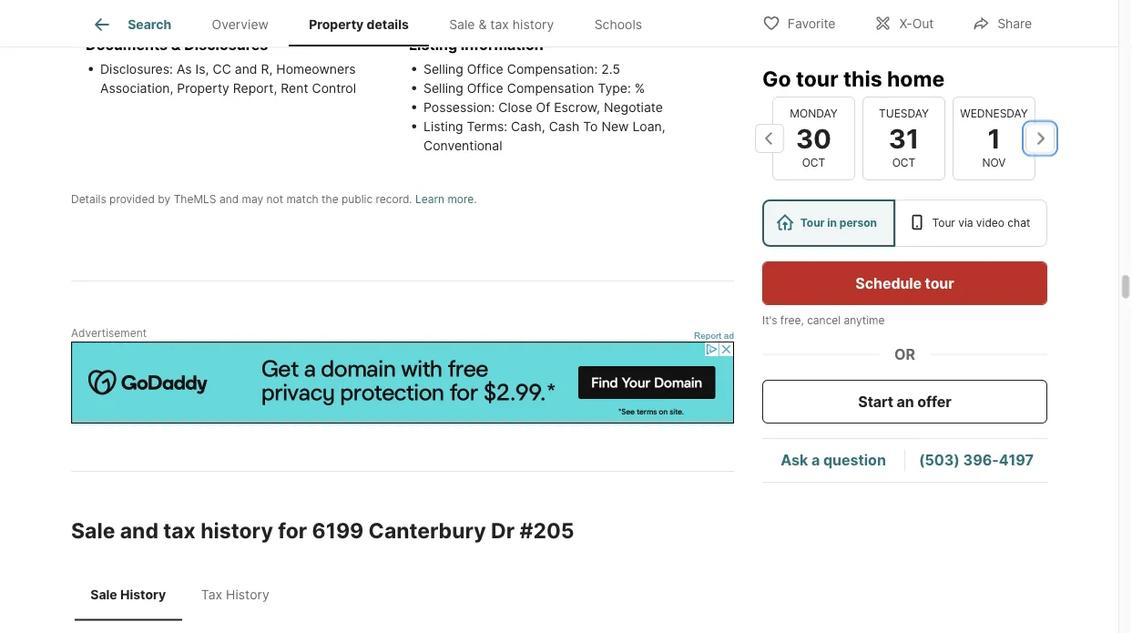 Task type: locate. For each thing, give the bounding box(es) containing it.
1 horizontal spatial history
[[513, 17, 554, 32]]

1 tour from the left
[[800, 216, 825, 230]]

homeowners
[[276, 62, 356, 77]]

0 horizontal spatial history
[[201, 518, 273, 544]]

monday
[[790, 107, 838, 120]]

0 vertical spatial listing
[[409, 36, 457, 54]]

sale inside tab
[[90, 587, 117, 603]]

property inside tab
[[309, 17, 364, 32]]

1 office from the top
[[467, 62, 504, 77]]

schedule
[[856, 274, 922, 292]]

1 horizontal spatial property
[[309, 17, 364, 32]]

search link
[[91, 14, 171, 36]]

history left for
[[201, 518, 273, 544]]

oct inside "tuesday 31 oct"
[[892, 156, 916, 169]]

anytime
[[844, 314, 885, 327]]

tour left via on the top right
[[932, 216, 955, 230]]

1 vertical spatial tab list
[[71, 569, 292, 621]]

0 horizontal spatial oct
[[802, 156, 826, 169]]

1 vertical spatial listing
[[424, 119, 463, 134]]

0 horizontal spatial tour
[[800, 216, 825, 230]]

1 history from the left
[[120, 587, 166, 603]]

oct for 30
[[802, 156, 826, 169]]

2 tab list from the top
[[71, 569, 292, 621]]

0 vertical spatial tour
[[796, 66, 839, 91]]

sale history
[[90, 587, 166, 603]]

& up as
[[171, 36, 181, 54]]

tour via video chat
[[932, 216, 1031, 230]]

history left tax on the bottom of page
[[120, 587, 166, 603]]

oct down 30
[[802, 156, 826, 169]]

wednesday
[[960, 107, 1028, 120]]

tab list
[[71, 0, 677, 46], [71, 569, 292, 621]]

tour
[[796, 66, 839, 91], [925, 274, 954, 292]]

person
[[840, 216, 877, 230]]

and inside as is, cc and r, homeowners association, property report, rent control
[[235, 62, 257, 77]]

0 vertical spatial selling
[[424, 62, 463, 77]]

tour for tour in person
[[800, 216, 825, 230]]

history up the information
[[513, 17, 554, 32]]

type:
[[598, 81, 631, 96]]

more.
[[448, 193, 477, 206]]

history inside tab
[[513, 17, 554, 32]]

1 vertical spatial &
[[171, 36, 181, 54]]

listing up 'possession:'
[[409, 36, 457, 54]]

selling
[[424, 62, 463, 77], [424, 81, 463, 96]]

tax for and
[[163, 518, 196, 544]]

office up 'possession:'
[[467, 81, 504, 96]]

an
[[897, 393, 914, 410]]

2 oct from the left
[[892, 156, 916, 169]]

history right tax on the bottom of page
[[226, 587, 269, 603]]

2.5
[[601, 62, 620, 77]]

(503) 396-4197
[[919, 451, 1034, 469]]

schedule tour button
[[762, 261, 1048, 305]]

0 vertical spatial tax
[[490, 17, 509, 32]]

1 horizontal spatial oct
[[892, 156, 916, 169]]

%
[[635, 81, 645, 96]]

1 vertical spatial sale
[[71, 518, 115, 544]]

1 horizontal spatial history
[[226, 587, 269, 603]]

ask
[[781, 451, 808, 469]]

sale & tax history
[[449, 17, 554, 32]]

property inside as is, cc and r, homeowners association, property report, rent control
[[177, 81, 229, 96]]

tour inside button
[[925, 274, 954, 292]]

1 vertical spatial property
[[177, 81, 229, 96]]

1 horizontal spatial tax
[[490, 17, 509, 32]]

property up homeowners
[[309, 17, 364, 32]]

property down 'is,'
[[177, 81, 229, 96]]

tax up the information
[[490, 17, 509, 32]]

and left the may
[[219, 193, 239, 206]]

free,
[[781, 314, 804, 327]]

tour via video chat option
[[895, 200, 1048, 247]]

1 vertical spatial tour
[[925, 274, 954, 292]]

0 vertical spatial tab list
[[71, 0, 677, 46]]

go
[[762, 66, 791, 91]]

as is, cc and r, homeowners association, property report, rent control
[[100, 62, 356, 96]]

listing down 'possession:'
[[424, 119, 463, 134]]

0 vertical spatial sale
[[449, 17, 475, 32]]

tab list containing sale history
[[71, 569, 292, 621]]

oct down 31
[[892, 156, 916, 169]]

4197
[[999, 451, 1034, 469]]

None button
[[773, 96, 855, 180], [863, 96, 946, 180], [953, 96, 1036, 180], [773, 96, 855, 180], [863, 96, 946, 180], [953, 96, 1036, 180]]

x-out
[[900, 16, 934, 31]]

2 selling from the top
[[424, 81, 463, 96]]

tour left in at the top of the page
[[800, 216, 825, 230]]

property
[[309, 17, 364, 32], [177, 81, 229, 96]]

and
[[235, 62, 257, 77], [219, 193, 239, 206], [120, 518, 159, 544]]

ask a question link
[[781, 451, 886, 469]]

0 vertical spatial and
[[235, 62, 257, 77]]

0 horizontal spatial tax
[[163, 518, 196, 544]]

1 oct from the left
[[802, 156, 826, 169]]

history for tax history
[[226, 587, 269, 603]]

cash, cash to new loan, conventional
[[424, 119, 666, 154]]

listing
[[409, 36, 457, 54], [424, 119, 463, 134]]

& up the information
[[479, 17, 487, 32]]

wednesday 1 nov
[[960, 107, 1028, 169]]

30
[[796, 122, 832, 154]]

disclosures
[[184, 36, 268, 54]]

tour for go
[[796, 66, 839, 91]]

sale inside tab
[[449, 17, 475, 32]]

tax for &
[[490, 17, 509, 32]]

and left r,
[[235, 62, 257, 77]]

tax
[[490, 17, 509, 32], [163, 518, 196, 544]]

1 tab list from the top
[[71, 0, 677, 46]]

report ad
[[694, 331, 734, 341]]

0 vertical spatial &
[[479, 17, 487, 32]]

1 vertical spatial tax
[[163, 518, 196, 544]]

of
[[536, 100, 550, 115]]

canterbury
[[369, 518, 486, 544]]

2 tour from the left
[[932, 216, 955, 230]]

&
[[479, 17, 487, 32], [171, 36, 181, 54]]

0 horizontal spatial property
[[177, 81, 229, 96]]

0 horizontal spatial &
[[171, 36, 181, 54]]

1 vertical spatial office
[[467, 81, 504, 96]]

tour right schedule
[[925, 274, 954, 292]]

0 vertical spatial property
[[309, 17, 364, 32]]

oct inside monday 30 oct
[[802, 156, 826, 169]]

0 vertical spatial history
[[513, 17, 554, 32]]

0 vertical spatial office
[[467, 62, 504, 77]]

1 horizontal spatial tour
[[932, 216, 955, 230]]

(503)
[[919, 451, 960, 469]]

listing inside listing information selling office compensation: 2.5 selling office compensation type: % possession: close of escrow, negotiate
[[409, 36, 457, 54]]

office down the information
[[467, 62, 504, 77]]

cc
[[213, 62, 231, 77]]

terms:
[[467, 119, 508, 134]]

tour for schedule
[[925, 274, 954, 292]]

office
[[467, 62, 504, 77], [467, 81, 504, 96]]

compensation:
[[507, 62, 598, 77]]

public
[[342, 193, 373, 206]]

history
[[120, 587, 166, 603], [226, 587, 269, 603]]

question
[[823, 451, 886, 469]]

the
[[322, 193, 339, 206]]

sale for sale and tax history for 6199 canterbury dr #205
[[71, 518, 115, 544]]

association,
[[100, 81, 173, 96]]

provided
[[109, 193, 155, 206]]

schedule tour
[[856, 274, 954, 292]]

it's
[[762, 314, 777, 327]]

overview tab
[[192, 3, 289, 46]]

share
[[998, 16, 1032, 31]]

tax history tab
[[182, 573, 289, 618]]

2 vertical spatial sale
[[90, 587, 117, 603]]

2 history from the left
[[226, 587, 269, 603]]

1 vertical spatial selling
[[424, 81, 463, 96]]

tax up sale history
[[163, 518, 196, 544]]

property details
[[309, 17, 409, 32]]

& inside tab
[[479, 17, 487, 32]]

tax inside tab
[[490, 17, 509, 32]]

x-out button
[[859, 4, 949, 41]]

oct
[[802, 156, 826, 169], [892, 156, 916, 169]]

1 horizontal spatial tour
[[925, 274, 954, 292]]

list box
[[762, 200, 1048, 247]]

1 vertical spatial history
[[201, 518, 273, 544]]

history
[[513, 17, 554, 32], [201, 518, 273, 544]]

1 selling from the top
[[424, 62, 463, 77]]

start
[[858, 393, 894, 410]]

history for &
[[513, 17, 554, 32]]

match
[[286, 193, 319, 206]]

0 horizontal spatial tour
[[796, 66, 839, 91]]

0 horizontal spatial history
[[120, 587, 166, 603]]

1 horizontal spatial &
[[479, 17, 487, 32]]

ask a question
[[781, 451, 886, 469]]

out
[[913, 16, 934, 31]]

and up sale history
[[120, 518, 159, 544]]

tour up monday at the top of the page
[[796, 66, 839, 91]]

documents & disclosures
[[86, 36, 268, 54]]

oct for 31
[[892, 156, 916, 169]]



Task type: describe. For each thing, give the bounding box(es) containing it.
escrow,
[[554, 100, 600, 115]]

tax
[[201, 587, 222, 603]]

details
[[367, 17, 409, 32]]

dr
[[491, 518, 515, 544]]

is,
[[195, 62, 209, 77]]

go tour this home
[[762, 66, 945, 91]]

details
[[71, 193, 106, 206]]

monday 30 oct
[[790, 107, 838, 169]]

cash,
[[511, 119, 545, 134]]

sale for sale history
[[90, 587, 117, 603]]

tour in person
[[800, 216, 877, 230]]

or
[[895, 345, 916, 363]]

previous image
[[755, 124, 784, 153]]

cash
[[549, 119, 580, 134]]

start an offer button
[[762, 380, 1048, 424]]

sale and tax history for 6199 canterbury dr #205
[[71, 518, 574, 544]]

396-
[[963, 451, 999, 469]]

new
[[602, 119, 629, 134]]

sale for sale & tax history
[[449, 17, 475, 32]]

#205
[[520, 518, 574, 544]]

control
[[312, 81, 356, 96]]

ad
[[724, 331, 734, 341]]

listing information selling office compensation: 2.5 selling office compensation type: % possession: close of escrow, negotiate
[[409, 36, 663, 115]]

next image
[[1026, 124, 1055, 153]]

favorite
[[788, 16, 836, 31]]

listing for information
[[409, 36, 457, 54]]

share button
[[957, 4, 1048, 41]]

sale history tab
[[75, 573, 182, 618]]

rent
[[281, 81, 308, 96]]

report,
[[233, 81, 277, 96]]

1 vertical spatial and
[[219, 193, 239, 206]]

tuesday
[[879, 107, 929, 120]]

documents
[[86, 36, 168, 54]]

information
[[461, 36, 544, 54]]

tour for tour via video chat
[[932, 216, 955, 230]]

listing for terms:
[[424, 119, 463, 134]]

home
[[887, 66, 945, 91]]

offer
[[918, 393, 952, 410]]

close
[[499, 100, 533, 115]]

report ad button
[[694, 331, 734, 345]]

2 vertical spatial and
[[120, 518, 159, 544]]

by
[[158, 193, 171, 206]]

it's free, cancel anytime
[[762, 314, 885, 327]]

tab list containing search
[[71, 0, 677, 46]]

loan,
[[633, 119, 666, 134]]

report
[[694, 331, 722, 341]]

tax history
[[201, 587, 269, 603]]

this
[[843, 66, 882, 91]]

for
[[278, 518, 307, 544]]

video
[[976, 216, 1005, 230]]

compensation
[[507, 81, 594, 96]]

possession:
[[424, 100, 495, 115]]

sale & tax history tab
[[429, 3, 574, 46]]

r,
[[261, 62, 273, 77]]

conventional
[[424, 138, 502, 154]]

history for sale history
[[120, 587, 166, 603]]

x-
[[900, 16, 913, 31]]

(503) 396-4197 link
[[919, 451, 1034, 469]]

nov
[[983, 156, 1006, 169]]

6199
[[312, 518, 364, 544]]

negotiate
[[604, 100, 663, 115]]

themls
[[174, 193, 216, 206]]

list box containing tour in person
[[762, 200, 1048, 247]]

not
[[266, 193, 283, 206]]

& for documents
[[171, 36, 181, 54]]

in
[[827, 216, 837, 230]]

overview
[[212, 17, 269, 32]]

& for sale
[[479, 17, 487, 32]]

via
[[959, 216, 973, 230]]

favorite button
[[747, 4, 851, 41]]

details provided by themls and may not match the public record. learn more.
[[71, 193, 477, 206]]

tour in person option
[[762, 200, 895, 247]]

a
[[812, 451, 820, 469]]

schools
[[595, 17, 642, 32]]

learn
[[415, 193, 445, 206]]

31
[[889, 122, 919, 154]]

disclosures:
[[100, 62, 177, 77]]

advertisement
[[71, 327, 147, 340]]

chat
[[1008, 216, 1031, 230]]

ad region
[[71, 342, 734, 424]]

tuesday 31 oct
[[879, 107, 929, 169]]

property details tab
[[289, 3, 429, 46]]

search
[[128, 17, 171, 32]]

as
[[177, 62, 192, 77]]

2 office from the top
[[467, 81, 504, 96]]

cancel
[[807, 314, 841, 327]]

to
[[583, 119, 598, 134]]

schools tab
[[574, 3, 662, 46]]

history for and
[[201, 518, 273, 544]]



Task type: vqa. For each thing, say whether or not it's contained in the screenshot.
Schedule tour
yes



